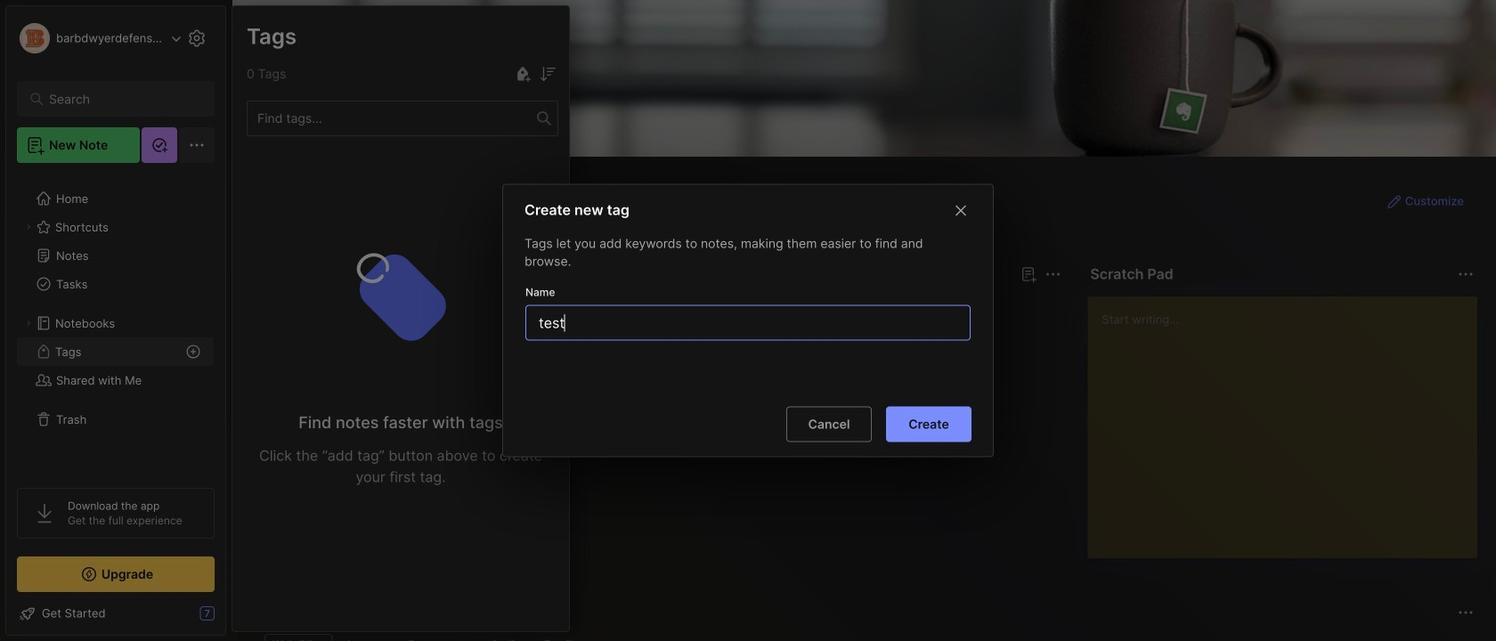Task type: vqa. For each thing, say whether or not it's contained in the screenshot.
radio
no



Task type: describe. For each thing, give the bounding box(es) containing it.
Start writing… text field
[[1102, 297, 1477, 544]]

Tag name text field
[[537, 306, 963, 340]]

2 tab list from the top
[[265, 634, 1472, 641]]

close image
[[951, 200, 972, 221]]

main element
[[0, 0, 232, 641]]

tree inside main element
[[6, 174, 225, 472]]

1 tab from the left
[[265, 296, 317, 317]]

create new tag image
[[512, 63, 534, 85]]



Task type: locate. For each thing, give the bounding box(es) containing it.
Search text field
[[49, 91, 191, 108]]

0 vertical spatial tab list
[[265, 296, 1059, 317]]

0 horizontal spatial tab
[[265, 296, 317, 317]]

tab
[[265, 296, 317, 317], [324, 296, 396, 317]]

settings image
[[186, 28, 208, 49]]

none search field inside main element
[[49, 88, 191, 110]]

2 tab from the left
[[324, 296, 396, 317]]

tab list
[[265, 296, 1059, 317], [265, 634, 1472, 641]]

1 horizontal spatial tab
[[324, 296, 396, 317]]

1 vertical spatial tab list
[[265, 634, 1472, 641]]

1 tab list from the top
[[265, 296, 1059, 317]]

tree
[[6, 174, 225, 472]]

Find tags… text field
[[248, 106, 537, 131]]

row group
[[261, 328, 582, 570]]

None search field
[[49, 88, 191, 110]]

expand notebooks image
[[23, 318, 34, 329]]



